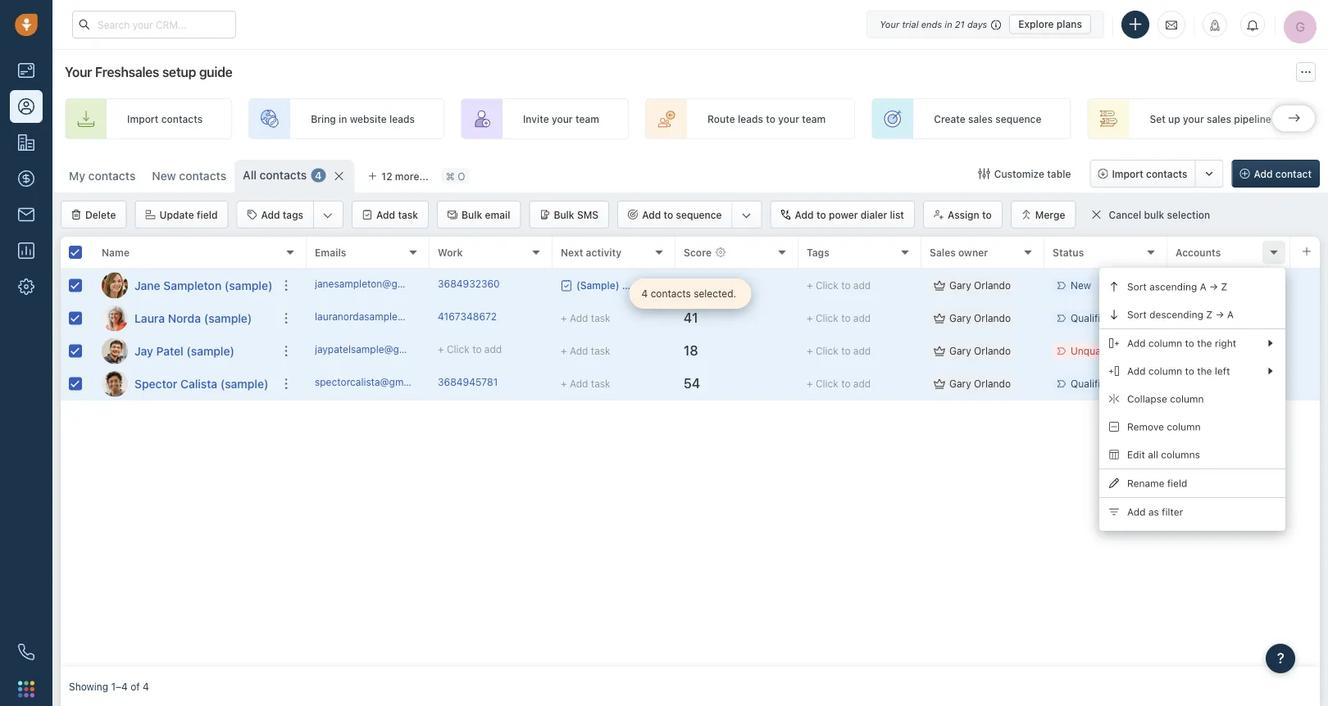 Task type: vqa. For each thing, say whether or not it's contained in the screenshot.
"CONTACTS" within the Import contacts link
yes



Task type: describe. For each thing, give the bounding box(es) containing it.
add contact button
[[1232, 160, 1320, 188]]

0 horizontal spatial a
[[1200, 281, 1207, 293]]

create
[[934, 113, 966, 125]]

1 gary from the top
[[950, 280, 972, 292]]

Search your CRM... text field
[[72, 11, 236, 39]]

cell for 18
[[1291, 335, 1324, 367]]

(sample) down left
[[1223, 378, 1263, 390]]

1 horizontal spatial in
[[945, 19, 953, 30]]

merge button
[[1011, 201, 1076, 229]]

contacts inside button
[[1147, 168, 1188, 180]]

phone image
[[18, 645, 34, 661]]

next
[[561, 247, 583, 258]]

4167348672
[[438, 311, 497, 323]]

explore
[[1019, 18, 1054, 30]]

menu containing sort ascending a → z
[[1100, 268, 1286, 531]]

press space to deselect this row. row containing 48
[[307, 270, 1324, 303]]

create sales sequence
[[934, 113, 1042, 125]]

bulk for bulk sms
[[554, 209, 575, 221]]

cell for 41
[[1291, 303, 1324, 335]]

48
[[684, 278, 701, 293]]

jaypatelsample@gmail.com + click to add
[[315, 344, 502, 355]]

add to sequence
[[642, 209, 722, 221]]

inc
[[1205, 313, 1219, 324]]

j image for jane sampleton (sample)
[[102, 273, 128, 299]]

contacts right my
[[88, 169, 136, 183]]

phone element
[[10, 636, 43, 669]]

1 gary orlando from the top
[[950, 280, 1011, 292]]

jay patel (sample)
[[135, 344, 235, 358]]

add column to the left
[[1128, 366, 1231, 377]]

sequence for add to sequence
[[676, 209, 722, 221]]

e corp (sample) link
[[1176, 346, 1251, 357]]

spectorcalista@gmail.com 3684945781
[[315, 377, 498, 388]]

set up your sales pipeline link
[[1088, 98, 1301, 139]]

add to sequence button
[[619, 202, 732, 228]]

add contact
[[1254, 168, 1312, 180]]

add for add as filter
[[1128, 507, 1146, 518]]

update
[[160, 209, 194, 221]]

janesampleton@gmail.com 3684932360
[[315, 278, 500, 290]]

gary orlando for 18
[[950, 346, 1011, 357]]

power
[[829, 209, 858, 221]]

selection
[[1167, 209, 1211, 221]]

add as filter menu item
[[1100, 499, 1286, 527]]

filter
[[1162, 507, 1184, 518]]

sort descending z → a menu item
[[1100, 301, 1286, 329]]

21
[[955, 19, 965, 30]]

invite your team link
[[461, 98, 629, 139]]

add task button
[[352, 201, 429, 229]]

click for 18
[[816, 346, 839, 357]]

task inside add task button
[[398, 209, 418, 221]]

patel
[[156, 344, 183, 358]]

press space to deselect this row. row containing 41
[[307, 303, 1324, 335]]

→ for z
[[1210, 281, 1219, 293]]

create sales sequence link
[[872, 98, 1071, 139]]

up
[[1169, 113, 1181, 125]]

3 your from the left
[[1183, 113, 1205, 125]]

column for remove column
[[1167, 422, 1201, 433]]

4 contacts selected.
[[642, 288, 737, 300]]

0 horizontal spatial container_wx8msf4aqz5i3rn1 image
[[934, 313, 946, 324]]

the for left
[[1198, 366, 1213, 377]]

2 your from the left
[[778, 113, 800, 125]]

add column to the right
[[1128, 338, 1237, 349]]

cell for 54
[[1291, 368, 1324, 400]]

laura norda (sample)
[[135, 312, 252, 325]]

bulk email
[[462, 209, 510, 221]]

janesampleton@gmail.com link
[[315, 277, 439, 295]]

set
[[1150, 113, 1166, 125]]

sort for sort descending z → a
[[1128, 309, 1147, 321]]

angle down image for add to sequence
[[742, 208, 752, 224]]

add for add tags
[[261, 209, 280, 221]]

spectorcalista@gmail.com link
[[315, 376, 437, 393]]

explore plans
[[1019, 18, 1083, 30]]

+ add task for 41
[[561, 313, 611, 324]]

18
[[684, 343, 698, 359]]

angle down image for add tags
[[323, 208, 333, 224]]

contact
[[1276, 168, 1312, 180]]

import contacts button
[[1090, 160, 1196, 188]]

1 sales from the left
[[969, 113, 993, 125]]

edit all columns menu item
[[1100, 441, 1286, 469]]

collapse column menu item
[[1100, 385, 1286, 413]]

update field button
[[135, 201, 228, 229]]

12
[[382, 171, 392, 182]]

orlando for 41
[[974, 313, 1011, 324]]

bulk
[[1145, 209, 1165, 221]]

+ add task for 18
[[561, 346, 611, 357]]

team inside "link"
[[576, 113, 599, 125]]

list
[[890, 209, 905, 221]]

container_wx8msf4aqz5i3rn1 image for unqualified
[[934, 346, 946, 357]]

(sample) for acme inc (sample)
[[1222, 313, 1262, 324]]

to inside group
[[664, 209, 674, 221]]

lauranordasample@gmail.com
[[315, 311, 454, 323]]

contacts up "update field"
[[179, 169, 226, 183]]

press space to deselect this row. row containing 54
[[307, 368, 1324, 401]]

0 horizontal spatial 4
[[143, 681, 149, 693]]

import contacts for import contacts link
[[127, 113, 203, 125]]

(sample) for laura norda (sample)
[[204, 312, 252, 325]]

dialer
[[861, 209, 888, 221]]

sort for sort ascending a → z
[[1128, 281, 1147, 293]]

container_wx8msf4aqz5i3rn1 image for cancel bulk selection
[[1091, 209, 1103, 221]]

jaypatelsample@gmail.com link
[[315, 343, 441, 360]]

row group containing 48
[[307, 270, 1324, 401]]

collapse
[[1128, 394, 1168, 405]]

import contacts group
[[1090, 160, 1224, 188]]

your freshsales setup guide
[[65, 64, 233, 80]]

→ for a
[[1216, 309, 1225, 321]]

route leads to your team
[[708, 113, 826, 125]]

click for 41
[[816, 313, 839, 324]]

owner
[[959, 247, 989, 258]]

email
[[485, 209, 510, 221]]

j image for jay patel (sample)
[[102, 338, 128, 365]]

1 orlando from the top
[[974, 280, 1011, 292]]

descending
[[1150, 309, 1204, 321]]

corp
[[1185, 346, 1207, 357]]

your trial ends in 21 days
[[880, 19, 988, 30]]

customize table
[[995, 168, 1071, 180]]

merge
[[1036, 209, 1066, 221]]

3684945781
[[438, 377, 498, 388]]

orlando for 54
[[974, 378, 1011, 390]]

spector
[[135, 377, 177, 391]]

guide
[[199, 64, 233, 80]]

41
[[684, 310, 698, 326]]

add for add column to the right
[[1128, 338, 1146, 349]]

column for add column to the right
[[1149, 338, 1183, 349]]

add for add to sequence
[[642, 209, 661, 221]]

orlando for 18
[[974, 346, 1011, 357]]

ends
[[922, 19, 942, 30]]

container_wx8msf4aqz5i3rn1 image for customize table
[[979, 168, 991, 180]]

invite your team
[[523, 113, 599, 125]]

laura norda (sample) link
[[135, 310, 252, 327]]

all contacts 4
[[243, 169, 322, 182]]

add for 18
[[854, 346, 871, 357]]

ascending
[[1150, 281, 1198, 293]]

delete
[[85, 209, 116, 221]]

emails
[[315, 247, 346, 258]]

task for 54
[[591, 379, 611, 390]]

row group containing jane sampleton (sample)
[[61, 270, 307, 401]]

route leads to your team link
[[645, 98, 856, 139]]

1 cell from the top
[[1291, 270, 1324, 302]]

1 vertical spatial a
[[1228, 309, 1234, 321]]

3684945781 link
[[438, 376, 498, 393]]

delete button
[[61, 201, 127, 229]]

e corp (sample)
[[1176, 346, 1251, 357]]

container_wx8msf4aqz5i3rn1 image for new
[[934, 280, 946, 292]]

trial
[[902, 19, 919, 30]]

bring in website leads
[[311, 113, 415, 125]]

customize table button
[[968, 160, 1082, 188]]

jane
[[135, 279, 160, 292]]

jaypatelsample@gmail.com
[[315, 344, 441, 355]]

new for new contacts
[[152, 169, 176, 183]]

accounts
[[1176, 247, 1221, 258]]

remove column
[[1128, 422, 1201, 433]]



Task type: locate. For each thing, give the bounding box(es) containing it.
0 horizontal spatial sequence
[[676, 209, 722, 221]]

(sample) up left
[[1210, 346, 1251, 357]]

2 orlando from the top
[[974, 313, 1011, 324]]

your right route
[[778, 113, 800, 125]]

import up cancel
[[1112, 168, 1144, 180]]

1 the from the top
[[1198, 338, 1213, 349]]

bring in website leads link
[[249, 98, 444, 139]]

edit all columns
[[1128, 449, 1201, 461]]

name column header
[[93, 237, 307, 270]]

2 j image from the top
[[102, 338, 128, 365]]

column inside menu item
[[1171, 394, 1204, 405]]

qualified for 41
[[1071, 313, 1112, 324]]

3 gary orlando from the top
[[950, 346, 1011, 357]]

1 horizontal spatial sequence
[[996, 113, 1042, 125]]

techcave (sample)
[[1176, 378, 1263, 390]]

bulk sms button
[[529, 201, 609, 229]]

0 horizontal spatial in
[[339, 113, 347, 125]]

tags
[[807, 247, 830, 258]]

0 horizontal spatial leads
[[390, 113, 415, 125]]

1 horizontal spatial z
[[1222, 281, 1228, 293]]

(sample) for jay patel (sample)
[[186, 344, 235, 358]]

add for add to power dialer list
[[795, 209, 814, 221]]

1 vertical spatial z
[[1207, 309, 1213, 321]]

task for 18
[[591, 346, 611, 357]]

the for right
[[1198, 338, 1213, 349]]

1 vertical spatial qualified
[[1071, 378, 1112, 390]]

0 vertical spatial a
[[1200, 281, 1207, 293]]

import for import contacts link
[[127, 113, 159, 125]]

sequence inside button
[[676, 209, 722, 221]]

0 vertical spatial 4
[[315, 170, 322, 181]]

sms
[[577, 209, 599, 221]]

2 angle down image from the left
[[742, 208, 752, 224]]

column for collapse column
[[1171, 394, 1204, 405]]

website
[[350, 113, 387, 125]]

add to power dialer list
[[795, 209, 905, 221]]

in
[[945, 19, 953, 30], [339, 113, 347, 125]]

add for add task
[[377, 209, 395, 221]]

1 + click to add from the top
[[807, 280, 871, 292]]

column for add column to the left
[[1149, 366, 1183, 377]]

of
[[131, 681, 140, 693]]

→ up inc
[[1210, 281, 1219, 293]]

0 vertical spatial new
[[152, 169, 176, 183]]

2 team from the left
[[802, 113, 826, 125]]

gary for 41
[[950, 313, 972, 324]]

1 sort from the top
[[1128, 281, 1147, 293]]

1 vertical spatial j image
[[102, 338, 128, 365]]

0 vertical spatial →
[[1210, 281, 1219, 293]]

cell
[[1291, 270, 1324, 302], [1291, 303, 1324, 335], [1291, 335, 1324, 367], [1291, 368, 1324, 400]]

the left right at the right top of the page
[[1198, 338, 1213, 349]]

sales owner
[[930, 247, 989, 258]]

j image left jay
[[102, 338, 128, 365]]

new
[[152, 169, 176, 183], [1071, 280, 1092, 292]]

(sample) for jane sampleton (sample)
[[225, 279, 273, 292]]

orlando
[[974, 280, 1011, 292], [974, 313, 1011, 324], [974, 346, 1011, 357], [974, 378, 1011, 390]]

s image
[[102, 371, 128, 397]]

+ click to add for 41
[[807, 313, 871, 324]]

4 inside 'all contacts 4'
[[315, 170, 322, 181]]

0 vertical spatial z
[[1222, 281, 1228, 293]]

all
[[243, 169, 257, 182]]

leads
[[390, 113, 415, 125], [738, 113, 764, 125]]

2 + click to add from the top
[[807, 313, 871, 324]]

name
[[102, 247, 130, 258]]

grid containing 48
[[61, 235, 1324, 668]]

my contacts button
[[61, 160, 144, 193], [69, 169, 136, 183]]

field inside menu item
[[1168, 478, 1188, 490]]

click for 54
[[816, 378, 839, 390]]

column down "techcave"
[[1171, 394, 1204, 405]]

2 horizontal spatial 4
[[642, 288, 648, 300]]

jane sampleton (sample)
[[135, 279, 273, 292]]

z
[[1222, 281, 1228, 293], [1207, 309, 1213, 321]]

0 vertical spatial j image
[[102, 273, 128, 299]]

4 gary from the top
[[950, 378, 972, 390]]

(sample)
[[225, 279, 273, 292], [1229, 280, 1269, 292], [204, 312, 252, 325], [1222, 313, 1262, 324], [186, 344, 235, 358], [1210, 346, 1251, 357], [220, 377, 269, 391], [1223, 378, 1263, 390]]

3 orlando from the top
[[974, 346, 1011, 357]]

more...
[[395, 171, 429, 182]]

4
[[315, 170, 322, 181], [642, 288, 648, 300], [143, 681, 149, 693]]

container_wx8msf4aqz5i3rn1 image
[[979, 168, 991, 180], [1091, 209, 1103, 221], [934, 313, 946, 324]]

sort left descending
[[1128, 309, 1147, 321]]

2 vertical spatial + add task
[[561, 379, 611, 390]]

press space to deselect this row. row
[[61, 270, 307, 303], [307, 270, 1324, 303], [61, 303, 307, 335], [307, 303, 1324, 335], [61, 335, 307, 368], [307, 335, 1324, 368], [61, 368, 307, 401], [307, 368, 1324, 401]]

cancel
[[1109, 209, 1142, 221]]

2 the from the top
[[1198, 366, 1213, 377]]

0 vertical spatial in
[[945, 19, 953, 30]]

1 horizontal spatial bulk
[[554, 209, 575, 221]]

0 horizontal spatial sales
[[969, 113, 993, 125]]

import contacts for import contacts button
[[1112, 168, 1188, 180]]

4167348672 link
[[438, 310, 497, 327]]

your left freshsales
[[65, 64, 92, 80]]

sequence up customize
[[996, 113, 1042, 125]]

your for your trial ends in 21 days
[[880, 19, 900, 30]]

j image
[[102, 273, 128, 299], [102, 338, 128, 365]]

+ click to add for 18
[[807, 346, 871, 357]]

your right the "invite"
[[552, 113, 573, 125]]

2 sales from the left
[[1207, 113, 1232, 125]]

qualified for 54
[[1071, 378, 1112, 390]]

1 vertical spatial field
[[1168, 478, 1188, 490]]

new down status at the right top of the page
[[1071, 280, 1092, 292]]

remove
[[1128, 422, 1165, 433]]

z up acme inc (sample) link
[[1222, 281, 1228, 293]]

0 vertical spatial + add task
[[561, 313, 611, 324]]

left
[[1215, 366, 1231, 377]]

2 horizontal spatial container_wx8msf4aqz5i3rn1 image
[[1091, 209, 1103, 221]]

qualified down unqualified
[[1071, 378, 1112, 390]]

gary orlando for 54
[[950, 378, 1011, 390]]

0 horizontal spatial import
[[127, 113, 159, 125]]

your for your freshsales setup guide
[[65, 64, 92, 80]]

spector calista (sample) link
[[135, 376, 269, 392]]

press space to deselect this row. row containing 18
[[307, 335, 1324, 368]]

+
[[807, 280, 813, 292], [807, 313, 813, 324], [561, 313, 567, 324], [438, 344, 444, 355], [807, 346, 813, 357], [561, 346, 567, 357], [807, 378, 813, 390], [561, 379, 567, 390]]

in left 21
[[945, 19, 953, 30]]

(sample) up right at the right top of the page
[[1222, 313, 1262, 324]]

0 horizontal spatial field
[[197, 209, 218, 221]]

1 vertical spatial in
[[339, 113, 347, 125]]

sequence up score
[[676, 209, 722, 221]]

4 inside grid
[[642, 288, 648, 300]]

3 gary from the top
[[950, 346, 972, 357]]

collapse column
[[1128, 394, 1204, 405]]

add tags group
[[237, 201, 344, 229]]

1 angle down image from the left
[[323, 208, 333, 224]]

0 vertical spatial container_wx8msf4aqz5i3rn1 image
[[979, 168, 991, 180]]

column down "e"
[[1149, 366, 1183, 377]]

2 leads from the left
[[738, 113, 764, 125]]

name row
[[61, 237, 307, 270]]

selected.
[[694, 288, 737, 300]]

1 vertical spatial 4
[[642, 288, 648, 300]]

contacts up 41
[[651, 288, 691, 300]]

sort ascending a → z menu item
[[1100, 273, 1286, 301]]

import contacts down the setup
[[127, 113, 203, 125]]

⌘ o
[[446, 171, 465, 182]]

1 horizontal spatial leads
[[738, 113, 764, 125]]

4 cell from the top
[[1291, 368, 1324, 400]]

3684932360
[[438, 278, 500, 290]]

container_wx8msf4aqz5i3rn1 image inside customize table button
[[979, 168, 991, 180]]

0 vertical spatial import
[[127, 113, 159, 125]]

status
[[1053, 247, 1084, 258]]

+ add task
[[561, 313, 611, 324], [561, 346, 611, 357], [561, 379, 611, 390]]

field for update field
[[197, 209, 218, 221]]

1 team from the left
[[576, 113, 599, 125]]

bulk email button
[[437, 201, 521, 229]]

1 vertical spatial import
[[1112, 168, 1144, 180]]

1 vertical spatial sort
[[1128, 309, 1147, 321]]

remove column menu item
[[1100, 413, 1286, 441]]

2 bulk from the left
[[554, 209, 575, 221]]

(sample) down the jane sampleton (sample) link on the left top of page
[[204, 312, 252, 325]]

0 vertical spatial sequence
[[996, 113, 1042, 125]]

field down the columns
[[1168, 478, 1188, 490]]

import down your freshsales setup guide
[[127, 113, 159, 125]]

1 leads from the left
[[390, 113, 415, 125]]

plans
[[1057, 18, 1083, 30]]

add for 41
[[854, 313, 871, 324]]

+ click to add for 54
[[807, 378, 871, 390]]

import for import contacts button
[[1112, 168, 1144, 180]]

4 right "all contacts" link
[[315, 170, 322, 181]]

sales
[[969, 113, 993, 125], [1207, 113, 1232, 125]]

sales left pipeline
[[1207, 113, 1232, 125]]

bulk left email at top
[[462, 209, 482, 221]]

1 horizontal spatial a
[[1228, 309, 1234, 321]]

update field
[[160, 209, 218, 221]]

widgetz.io (sample)
[[1176, 280, 1269, 292]]

sales right the create
[[969, 113, 993, 125]]

grid
[[61, 235, 1324, 668]]

1 vertical spatial the
[[1198, 366, 1213, 377]]

0 vertical spatial sort
[[1128, 281, 1147, 293]]

1 row group from the left
[[61, 270, 307, 401]]

add for 54
[[854, 378, 871, 390]]

angle down image inside add to sequence group
[[742, 208, 752, 224]]

jay
[[135, 344, 153, 358]]

12 more...
[[382, 171, 429, 182]]

angle down image right tags
[[323, 208, 333, 224]]

(sample) for e corp (sample)
[[1210, 346, 1251, 357]]

in right "bring"
[[339, 113, 347, 125]]

1 + add task from the top
[[561, 313, 611, 324]]

import contacts inside button
[[1112, 168, 1188, 180]]

angle down image
[[323, 208, 333, 224], [742, 208, 752, 224]]

1 horizontal spatial angle down image
[[742, 208, 752, 224]]

1 horizontal spatial field
[[1168, 478, 1188, 490]]

add inside group
[[642, 209, 661, 221]]

my contacts
[[69, 169, 136, 183]]

container_wx8msf4aqz5i3rn1 image for qualified
[[934, 379, 946, 390]]

4 left the 48
[[642, 288, 648, 300]]

1 horizontal spatial import
[[1112, 168, 1144, 180]]

→ down widgetz.io (sample)
[[1216, 309, 1225, 321]]

1 horizontal spatial new
[[1071, 280, 1092, 292]]

1 qualified from the top
[[1071, 313, 1112, 324]]

new for new
[[1071, 280, 1092, 292]]

your
[[880, 19, 900, 30], [65, 64, 92, 80]]

1 vertical spatial your
[[65, 64, 92, 80]]

norda
[[168, 312, 201, 325]]

new up update
[[152, 169, 176, 183]]

jay patel (sample) link
[[135, 343, 235, 360]]

1 vertical spatial + add task
[[561, 346, 611, 357]]

add tags
[[261, 209, 304, 221]]

0 vertical spatial field
[[197, 209, 218, 221]]

2 cell from the top
[[1291, 303, 1324, 335]]

(sample) right sampleton at the left
[[225, 279, 273, 292]]

new inside press space to deselect this row. row
[[1071, 280, 1092, 292]]

0 horizontal spatial team
[[576, 113, 599, 125]]

sort ascending a → z
[[1128, 281, 1228, 293]]

press space to deselect this row. row containing spector calista (sample)
[[61, 368, 307, 401]]

widgetz.io (sample) link
[[1176, 280, 1269, 292]]

acme inc (sample)
[[1176, 313, 1262, 324]]

0 horizontal spatial bulk
[[462, 209, 482, 221]]

(sample) up spector calista (sample)
[[186, 344, 235, 358]]

freshworks switcher image
[[18, 682, 34, 698]]

1 j image from the top
[[102, 273, 128, 299]]

4 gary orlando from the top
[[950, 378, 1011, 390]]

4 + click to add from the top
[[807, 378, 871, 390]]

1 horizontal spatial your
[[880, 19, 900, 30]]

work
[[438, 247, 463, 258]]

sort left the ascending
[[1128, 281, 1147, 293]]

⌘
[[446, 171, 455, 182]]

column down descending
[[1149, 338, 1183, 349]]

bulk for bulk email
[[462, 209, 482, 221]]

2 sort from the top
[[1128, 309, 1147, 321]]

1 horizontal spatial sales
[[1207, 113, 1232, 125]]

qualified up unqualified
[[1071, 313, 1112, 324]]

4 right of
[[143, 681, 149, 693]]

contacts up cancel bulk selection
[[1147, 168, 1188, 180]]

1 vertical spatial import contacts
[[1112, 168, 1188, 180]]

1 horizontal spatial container_wx8msf4aqz5i3rn1 image
[[979, 168, 991, 180]]

a
[[1200, 281, 1207, 293], [1228, 309, 1234, 321]]

4 orlando from the top
[[974, 378, 1011, 390]]

0 horizontal spatial angle down image
[[323, 208, 333, 224]]

add inside "group"
[[261, 209, 280, 221]]

0 vertical spatial the
[[1198, 338, 1213, 349]]

add for add column to the left
[[1128, 366, 1146, 377]]

angle down image inside add tags "group"
[[323, 208, 333, 224]]

column inside menu item
[[1167, 422, 1201, 433]]

bulk left sms
[[554, 209, 575, 221]]

task for 41
[[591, 313, 611, 324]]

your right up in the right top of the page
[[1183, 113, 1205, 125]]

acme
[[1176, 313, 1202, 324]]

next activity
[[561, 247, 622, 258]]

add inside "menu item"
[[1128, 507, 1146, 518]]

l image
[[102, 306, 128, 332]]

gary for 54
[[950, 378, 972, 390]]

invite
[[523, 113, 549, 125]]

3 cell from the top
[[1291, 335, 1324, 367]]

gary for 18
[[950, 346, 972, 357]]

0 horizontal spatial your
[[65, 64, 92, 80]]

3 + add task from the top
[[561, 379, 611, 390]]

press space to deselect this row. row containing laura norda (sample)
[[61, 303, 307, 335]]

2 qualified from the top
[[1071, 378, 1112, 390]]

3 + click to add from the top
[[807, 346, 871, 357]]

2 gary from the top
[[950, 313, 972, 324]]

container_wx8msf4aqz5i3rn1 image
[[561, 280, 572, 292], [934, 280, 946, 292], [934, 346, 946, 357], [934, 379, 946, 390]]

pipeline
[[1235, 113, 1272, 125]]

all
[[1148, 449, 1159, 461]]

columns
[[1162, 449, 1201, 461]]

contacts down the setup
[[161, 113, 203, 125]]

0 vertical spatial import contacts
[[127, 113, 203, 125]]

1 horizontal spatial team
[[802, 113, 826, 125]]

import contacts up bulk
[[1112, 168, 1188, 180]]

+ add task for 54
[[561, 379, 611, 390]]

container_wx8msf4aqz5i3rn1 image left cancel
[[1091, 209, 1103, 221]]

jane sampleton (sample) link
[[135, 278, 273, 294]]

1 your from the left
[[552, 113, 573, 125]]

1 vertical spatial →
[[1216, 309, 1225, 321]]

techcave
[[1176, 378, 1220, 390]]

team
[[576, 113, 599, 125], [802, 113, 826, 125]]

freshsales
[[95, 64, 159, 80]]

your left trial
[[880, 19, 900, 30]]

your inside "link"
[[552, 113, 573, 125]]

1 vertical spatial new
[[1071, 280, 1092, 292]]

(sample) up acme inc (sample) link
[[1229, 280, 1269, 292]]

container_wx8msf4aqz5i3rn1 image down sales
[[934, 313, 946, 324]]

→
[[1210, 281, 1219, 293], [1216, 309, 1225, 321]]

3684932360 link
[[438, 277, 500, 295]]

assign
[[948, 209, 980, 221]]

showing
[[69, 681, 108, 693]]

field inside button
[[197, 209, 218, 221]]

new contacts
[[152, 169, 226, 183]]

o
[[458, 171, 465, 182]]

row group
[[61, 270, 307, 401], [307, 270, 1324, 401]]

spector calista (sample)
[[135, 377, 269, 391]]

0 horizontal spatial your
[[552, 113, 573, 125]]

angle down image right add to sequence
[[742, 208, 752, 224]]

sequence for create sales sequence
[[996, 113, 1042, 125]]

column up the columns
[[1167, 422, 1201, 433]]

2 row group from the left
[[307, 270, 1324, 401]]

set up your sales pipeline
[[1150, 113, 1272, 125]]

lauranordasample@gmail.com link
[[315, 310, 454, 327]]

2 gary orlando from the top
[[950, 313, 1011, 324]]

showing 1–4 of 4
[[69, 681, 149, 693]]

contacts inside grid
[[651, 288, 691, 300]]

sort
[[1128, 281, 1147, 293], [1128, 309, 1147, 321]]

1 horizontal spatial your
[[778, 113, 800, 125]]

contacts right all
[[260, 169, 307, 182]]

(sample) for spector calista (sample)
[[220, 377, 269, 391]]

menu
[[1100, 268, 1286, 531]]

1 bulk from the left
[[462, 209, 482, 221]]

(sample) right calista
[[220, 377, 269, 391]]

email image
[[1166, 18, 1178, 31]]

import inside button
[[1112, 168, 1144, 180]]

1 horizontal spatial 4
[[315, 170, 322, 181]]

press space to deselect this row. row containing jane sampleton (sample)
[[61, 270, 307, 303]]

2 horizontal spatial your
[[1183, 113, 1205, 125]]

1 vertical spatial sequence
[[676, 209, 722, 221]]

add
[[854, 280, 871, 292], [854, 313, 871, 324], [485, 344, 502, 355], [854, 346, 871, 357], [854, 378, 871, 390]]

rename
[[1128, 478, 1165, 490]]

0 horizontal spatial new
[[152, 169, 176, 183]]

rename field
[[1128, 478, 1188, 490]]

assign to button
[[923, 201, 1003, 229]]

2 + add task from the top
[[561, 346, 611, 357]]

1–4
[[111, 681, 128, 693]]

add for add contact
[[1254, 168, 1273, 180]]

j image left jane
[[102, 273, 128, 299]]

add to sequence group
[[618, 201, 762, 229]]

field right update
[[197, 209, 218, 221]]

0 horizontal spatial z
[[1207, 309, 1213, 321]]

field for rename field
[[1168, 478, 1188, 490]]

0 vertical spatial your
[[880, 19, 900, 30]]

1 horizontal spatial import contacts
[[1112, 168, 1188, 180]]

rename field menu item
[[1100, 470, 1286, 498]]

1 vertical spatial container_wx8msf4aqz5i3rn1 image
[[1091, 209, 1103, 221]]

2 vertical spatial container_wx8msf4aqz5i3rn1 image
[[934, 313, 946, 324]]

gary orlando for 41
[[950, 313, 1011, 324]]

0 horizontal spatial import contacts
[[127, 113, 203, 125]]

0 vertical spatial qualified
[[1071, 313, 1112, 324]]

z right acme
[[1207, 309, 1213, 321]]

press space to deselect this row. row containing jay patel (sample)
[[61, 335, 307, 368]]

qualified
[[1071, 313, 1112, 324], [1071, 378, 1112, 390]]

2 vertical spatial 4
[[143, 681, 149, 693]]

leads right route
[[738, 113, 764, 125]]

leads right website
[[390, 113, 415, 125]]

container_wx8msf4aqz5i3rn1 image left customize
[[979, 168, 991, 180]]

the up "techcave"
[[1198, 366, 1213, 377]]



